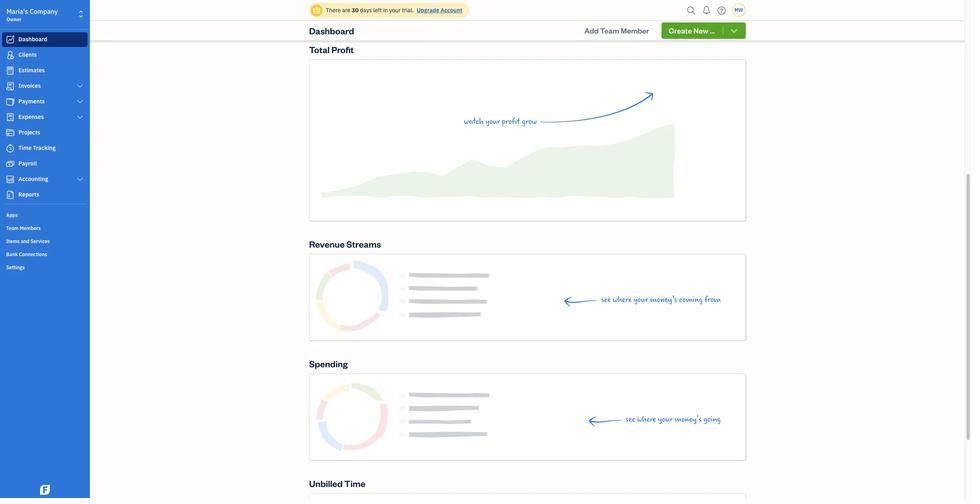 Task type: vqa. For each thing, say whether or not it's contained in the screenshot.
can
no



Task type: describe. For each thing, give the bounding box(es) containing it.
chevron large down image for invoices
[[76, 83, 84, 90]]

expenses
[[18, 113, 44, 121]]

dashboard image
[[5, 36, 15, 44]]

dashboard link
[[2, 32, 88, 47]]

expenses link
[[2, 110, 88, 125]]

client image
[[5, 51, 15, 59]]

left
[[373, 7, 382, 14]]

chevron large down image for payments
[[76, 99, 84, 105]]

dashboard inside main element
[[18, 36, 47, 43]]

coming
[[679, 295, 703, 305]]

see for see where your money's coming from
[[601, 295, 611, 305]]

items and services link
[[2, 235, 88, 247]]

members
[[20, 225, 41, 231]]

spending
[[309, 358, 348, 370]]

where for see where your money's coming from
[[613, 295, 632, 305]]

accounting link
[[2, 172, 88, 187]]

estimates
[[18, 67, 45, 74]]

apps
[[6, 212, 18, 218]]

create new …
[[669, 26, 715, 35]]

time tracking link
[[2, 141, 88, 156]]

payment image
[[5, 98, 15, 106]]

items and services
[[6, 238, 50, 245]]

time tracking
[[18, 144, 56, 152]]

create
[[669, 26, 692, 35]]

team inside main element
[[6, 225, 19, 231]]

mw
[[735, 7, 743, 13]]

main element
[[0, 0, 110, 499]]

chevron large down image for expenses
[[76, 114, 84, 121]]

team members
[[6, 225, 41, 231]]

chevrondown image
[[730, 27, 739, 35]]

payments
[[18, 98, 45, 105]]

profit
[[332, 44, 354, 55]]

maria's company owner
[[7, 7, 58, 22]]

settings link
[[2, 261, 88, 274]]

are
[[342, 7, 350, 14]]

timer image
[[5, 144, 15, 153]]

watch
[[464, 117, 484, 126]]

and
[[21, 238, 29, 245]]

connections
[[19, 252, 47, 258]]

bank connections
[[6, 252, 47, 258]]

bank connections link
[[2, 248, 88, 261]]

grow
[[522, 117, 537, 126]]

mw button
[[732, 3, 746, 17]]

project image
[[5, 129, 15, 137]]

reports
[[18, 191, 39, 198]]

maria's
[[7, 7, 28, 16]]

time inside 'link'
[[18, 144, 32, 152]]

estimates link
[[2, 63, 88, 78]]

upgrade
[[417, 7, 439, 14]]

there are 30 days left in your trial. upgrade account
[[326, 7, 462, 14]]

streams
[[346, 239, 381, 250]]

projects
[[18, 129, 40, 136]]

payroll
[[18, 160, 37, 167]]

report image
[[5, 191, 15, 199]]

clients link
[[2, 48, 88, 63]]

profit
[[502, 117, 520, 126]]

reports link
[[2, 188, 88, 202]]

projects link
[[2, 126, 88, 140]]

…
[[710, 26, 715, 35]]

invoices
[[18, 82, 41, 90]]

company
[[30, 7, 58, 16]]

tracking
[[33, 144, 56, 152]]

new
[[694, 26, 709, 35]]

apps link
[[2, 209, 88, 221]]

see where your money's going
[[626, 415, 721, 425]]

money's for coming
[[650, 295, 677, 305]]

clients
[[18, 51, 37, 58]]

chevron large down image for accounting
[[76, 176, 84, 183]]



Task type: locate. For each thing, give the bounding box(es) containing it.
add team member
[[585, 26, 649, 35]]

team
[[600, 26, 619, 35], [6, 225, 19, 231]]

expense image
[[5, 113, 15, 121]]

add team member button
[[577, 22, 657, 39]]

chevron large down image
[[76, 83, 84, 90], [76, 99, 84, 105], [76, 114, 84, 121], [76, 176, 84, 183]]

0 horizontal spatial team
[[6, 225, 19, 231]]

owner
[[7, 16, 22, 22]]

unbilled
[[309, 478, 343, 490]]

search image
[[685, 4, 698, 17]]

0 horizontal spatial see
[[601, 295, 611, 305]]

total
[[309, 44, 330, 55]]

1 vertical spatial time
[[344, 478, 366, 490]]

0 horizontal spatial where
[[613, 295, 632, 305]]

dashboard up total profit
[[309, 25, 354, 36]]

settings
[[6, 265, 25, 271]]

30
[[352, 7, 359, 14]]

total profit
[[309, 44, 354, 55]]

money image
[[5, 160, 15, 168]]

invoice image
[[5, 82, 15, 90]]

0 vertical spatial where
[[613, 295, 632, 305]]

see for see where your money's going
[[626, 415, 635, 425]]

time right 'unbilled' in the bottom of the page
[[344, 478, 366, 490]]

1 vertical spatial money's
[[675, 415, 702, 425]]

0 vertical spatial money's
[[650, 295, 677, 305]]

money's
[[650, 295, 677, 305], [675, 415, 702, 425]]

chevron large down image up reports link
[[76, 176, 84, 183]]

days
[[360, 7, 372, 14]]

1 horizontal spatial team
[[600, 26, 619, 35]]

from
[[705, 295, 721, 305]]

items
[[6, 238, 20, 245]]

time
[[18, 144, 32, 152], [344, 478, 366, 490]]

1 horizontal spatial time
[[344, 478, 366, 490]]

0 vertical spatial see
[[601, 295, 611, 305]]

accounting
[[18, 175, 48, 183]]

money's for going
[[675, 415, 702, 425]]

1 horizontal spatial dashboard
[[309, 25, 354, 36]]

trial.
[[402, 7, 414, 14]]

add
[[585, 26, 599, 35]]

team down apps
[[6, 225, 19, 231]]

team right add
[[600, 26, 619, 35]]

time right timer icon
[[18, 144, 32, 152]]

team members link
[[2, 222, 88, 234]]

notifications image
[[700, 2, 713, 18]]

there
[[326, 7, 341, 14]]

revenue
[[309, 239, 345, 250]]

going
[[704, 415, 721, 425]]

where for see where your money's going
[[637, 415, 656, 425]]

1 horizontal spatial where
[[637, 415, 656, 425]]

1 chevron large down image from the top
[[76, 83, 84, 90]]

money's left coming
[[650, 295, 677, 305]]

1 horizontal spatial see
[[626, 415, 635, 425]]

0 vertical spatial team
[[600, 26, 619, 35]]

3 chevron large down image from the top
[[76, 114, 84, 121]]

chevron large down image inside invoices link
[[76, 83, 84, 90]]

freshbooks image
[[38, 485, 52, 495]]

member
[[621, 26, 649, 35]]

crown image
[[312, 6, 321, 15]]

chevron large down image down estimates link
[[76, 83, 84, 90]]

account
[[441, 7, 462, 14]]

1 vertical spatial see
[[626, 415, 635, 425]]

payroll link
[[2, 157, 88, 171]]

see where your money's coming from
[[601, 295, 721, 305]]

chevron large down image down invoices link at the top left of page
[[76, 99, 84, 105]]

revenue streams
[[309, 239, 381, 250]]

estimate image
[[5, 67, 15, 75]]

chevron large down image inside payments link
[[76, 99, 84, 105]]

in
[[383, 7, 388, 14]]

dashboard up the clients
[[18, 36, 47, 43]]

upgrade account link
[[415, 7, 462, 14]]

1 vertical spatial where
[[637, 415, 656, 425]]

0 horizontal spatial dashboard
[[18, 36, 47, 43]]

4 chevron large down image from the top
[[76, 176, 84, 183]]

go to help image
[[715, 4, 728, 17]]

payments link
[[2, 94, 88, 109]]

chevron large down image up projects link in the left top of the page
[[76, 114, 84, 121]]

bank
[[6, 252, 18, 258]]

team inside button
[[600, 26, 619, 35]]

chart image
[[5, 175, 15, 184]]

dashboard
[[309, 25, 354, 36], [18, 36, 47, 43]]

where
[[613, 295, 632, 305], [637, 415, 656, 425]]

chevron large down image inside accounting link
[[76, 176, 84, 183]]

1 vertical spatial team
[[6, 225, 19, 231]]

your
[[389, 7, 401, 14], [486, 117, 500, 126], [634, 295, 648, 305], [658, 415, 673, 425]]

0 horizontal spatial time
[[18, 144, 32, 152]]

unbilled time
[[309, 478, 366, 490]]

watch your profit grow
[[464, 117, 537, 126]]

chevron large down image inside expenses link
[[76, 114, 84, 121]]

services
[[30, 238, 50, 245]]

invoices link
[[2, 79, 88, 94]]

create new … button
[[662, 22, 746, 39]]

money's left going
[[675, 415, 702, 425]]

2 chevron large down image from the top
[[76, 99, 84, 105]]

0 vertical spatial time
[[18, 144, 32, 152]]

see
[[601, 295, 611, 305], [626, 415, 635, 425]]



